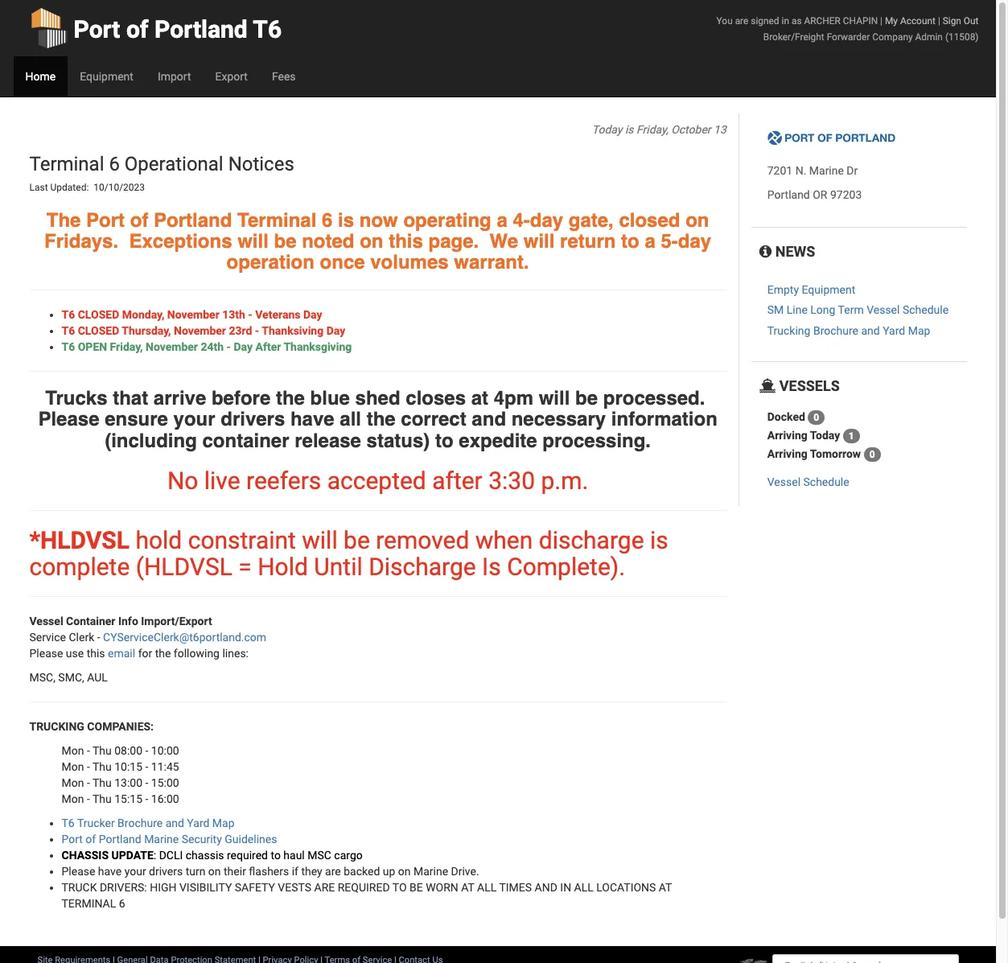 Task type: describe. For each thing, give the bounding box(es) containing it.
3 mon from the top
[[62, 776, 84, 789]]

11:45
[[151, 760, 179, 773]]

4-
[[513, 209, 530, 231]]

live
[[204, 467, 240, 495]]

t6 closed monday, november 13th - veterans day t6 closed thursday, november 23rd - thanksiving day t6 open friday, november 24th - day after thanksgiving
[[62, 308, 352, 353]]

complete).
[[507, 553, 625, 581]]

visibility
[[179, 881, 232, 894]]

be inside the port of portland terminal 6 is now operating a 4-day gate, closed on fridays .  exceptions will be noted on this page.  we will return to a 5-day operation once volumes warrant.
[[274, 230, 297, 253]]

processing.
[[543, 429, 651, 452]]

export button
[[203, 56, 260, 97]]

turn
[[186, 865, 205, 878]]

be
[[410, 881, 423, 894]]

broker/freight
[[763, 31, 824, 43]]

haul
[[283, 849, 305, 862]]

vessels
[[776, 378, 840, 394]]

t6 inside t6 trucker brochure and yard map port of portland marine security guidelines chassis update : dcli chassis required to haul msc cargo please have your drivers turn on their flashers if they are backed up on marine drive. truck drivers: high visibility safety vests are required to be worn at all times and in all locations at terminal 6
[[62, 817, 75, 829]]

map inside empty equipment sm line long term vessel schedule trucking brochure and yard map
[[908, 324, 930, 337]]

you are signed in as archer chapin | my account | sign out broker/freight forwarder company admin (11508)
[[717, 15, 979, 43]]

are
[[314, 881, 335, 894]]

be inside trucks that arrive before the blue shed closes at 4pm will be processed. please ensure your drivers have all the correct and necessary information (including container release status) to expedite processing.
[[575, 387, 598, 409]]

msc, smc, aul
[[29, 671, 108, 684]]

24th
[[201, 340, 224, 353]]

docked 0 arriving today 1 arriving tomorrow 0
[[767, 410, 875, 460]]

please inside trucks that arrive before the blue shed closes at 4pm will be processed. please ensure your drivers have all the correct and necessary information (including container release status) to expedite processing.
[[38, 408, 99, 431]]

service
[[29, 631, 66, 644]]

port of portland marine security guidelines link
[[62, 833, 277, 846]]

cyserviceclerk@t6portland.com link
[[103, 631, 266, 644]]

warrant.
[[454, 251, 529, 274]]

drivers inside trucks that arrive before the blue shed closes at 4pm will be processed. please ensure your drivers have all the correct and necessary information (including container release status) to expedite processing.
[[221, 408, 285, 431]]

0 vertical spatial november
[[167, 308, 219, 321]]

in
[[560, 881, 571, 894]]

- left 11:45
[[145, 760, 148, 773]]

fridays
[[44, 230, 113, 253]]

portland up import
[[155, 15, 248, 43]]

vests
[[278, 881, 311, 894]]

cyserviceclerk@t6portland.com
[[103, 631, 266, 644]]

vessel for vessel schedule
[[767, 476, 801, 488]]

0 vertical spatial port
[[74, 15, 120, 43]]

container
[[202, 429, 289, 452]]

yard inside t6 trucker brochure and yard map port of portland marine security guidelines chassis update : dcli chassis required to haul msc cargo please have your drivers turn on their flashers if they are backed up on marine drive. truck drivers: high visibility safety vests are required to be worn at all times and in all locations at terminal 6
[[187, 817, 209, 829]]

port inside t6 trucker brochure and yard map port of portland marine security guidelines chassis update : dcli chassis required to haul msc cargo please have your drivers turn on their flashers if they are backed up on marine drive. truck drivers: high visibility safety vests are required to be worn at all times and in all locations at terminal 6
[[62, 833, 83, 846]]

- inside the vessel container info import/export service clerk - cyserviceclerk@t6portland.com please use this email for the following lines:
[[97, 631, 100, 644]]

flashers
[[249, 865, 289, 878]]

to inside the port of portland terminal 6 is now operating a 4-day gate, closed on fridays .  exceptions will be noted on this page.  we will return to a 5-day operation once volumes warrant.
[[621, 230, 639, 253]]

empty equipment link
[[767, 283, 855, 296]]

of inside the port of portland terminal 6 is now operating a 4-day gate, closed on fridays .  exceptions will be noted on this page.  we will return to a 5-day operation once volumes warrant.
[[130, 209, 148, 231]]

t6 inside port of portland t6 link
[[253, 15, 282, 43]]

10/10/2023
[[94, 182, 145, 193]]

are inside 'you are signed in as archer chapin | my account | sign out broker/freight forwarder company admin (11508)'
[[735, 15, 749, 27]]

monday,
[[122, 308, 164, 321]]

if
[[292, 865, 298, 878]]

0 horizontal spatial 0
[[814, 412, 819, 423]]

removed
[[376, 526, 469, 554]]

on right the 5- on the top of the page
[[686, 209, 709, 231]]

sm
[[767, 304, 784, 317]]

email link
[[108, 647, 135, 660]]

1 arriving from the top
[[767, 429, 808, 442]]

trucker
[[77, 817, 115, 829]]

to inside t6 trucker brochure and yard map port of portland marine security guidelines chassis update : dcli chassis required to haul msc cargo please have your drivers turn on their flashers if they are backed up on marine drive. truck drivers: high visibility safety vests are required to be worn at all times and in all locations at terminal 6
[[271, 849, 281, 862]]

t6 down fridays
[[62, 308, 75, 321]]

companies:
[[87, 720, 154, 733]]

1 mon from the top
[[62, 744, 84, 757]]

reefers
[[246, 467, 321, 495]]

chapin
[[843, 15, 878, 27]]

this inside the port of portland terminal 6 is now operating a 4-day gate, closed on fridays .  exceptions will be noted on this page.  we will return to a 5-day operation once volumes warrant.
[[389, 230, 423, 253]]

once
[[320, 251, 365, 274]]

1 thu from the top
[[92, 744, 112, 757]]

0 horizontal spatial day
[[234, 340, 253, 353]]

msc
[[308, 849, 331, 862]]

dr
[[847, 164, 858, 177]]

and
[[535, 881, 557, 894]]

p.m.
[[541, 467, 588, 495]]

0 vertical spatial of
[[126, 15, 149, 43]]

mon - thu 08:00 - 10:00 mon - thu 10:15 - 11:45 mon - thu 13:00 - 15:00 mon - thu 15:15 - 16:00
[[62, 744, 179, 805]]

high
[[150, 881, 177, 894]]

trucks
[[45, 387, 107, 409]]

admin
[[915, 31, 943, 43]]

0 vertical spatial marine
[[809, 164, 844, 177]]

equipment inside dropdown button
[[80, 70, 133, 83]]

ensure
[[105, 408, 168, 431]]

your inside t6 trucker brochure and yard map port of portland marine security guidelines chassis update : dcli chassis required to haul msc cargo please have your drivers turn on their flashers if they are backed up on marine drive. truck drivers: high visibility safety vests are required to be worn at all times and in all locations at terminal 6
[[124, 865, 146, 878]]

2 horizontal spatial the
[[367, 408, 396, 431]]

info circle image
[[759, 245, 772, 259]]

or
[[813, 189, 827, 201]]

0 horizontal spatial a
[[497, 209, 507, 231]]

terminal inside the port of portland terminal 6 is now operating a 4-day gate, closed on fridays .  exceptions will be noted on this page.  we will return to a 5-day operation once volumes warrant.
[[237, 209, 316, 231]]

terminal inside terminal 6 operational notices last updated:  10/10/2023
[[29, 153, 104, 175]]

equipment inside empty equipment sm line long term vessel schedule trucking brochure and yard map
[[802, 283, 855, 296]]

thursday,
[[122, 324, 171, 337]]

until
[[314, 553, 363, 581]]

13
[[714, 123, 726, 136]]

1 horizontal spatial friday,
[[636, 123, 668, 136]]

2 | from the left
[[938, 15, 940, 27]]

vessel schedule link
[[767, 476, 849, 488]]

forwarder
[[827, 31, 870, 43]]

empty equipment sm line long term vessel schedule trucking brochure and yard map
[[767, 283, 949, 337]]

- left the 13:00
[[87, 776, 90, 789]]

is inside the port of portland terminal 6 is now operating a 4-day gate, closed on fridays .  exceptions will be noted on this page.  we will return to a 5-day operation once volumes warrant.
[[338, 209, 354, 231]]

trucking
[[767, 324, 811, 337]]

backed
[[344, 865, 380, 878]]

6 inside the port of portland terminal 6 is now operating a 4-day gate, closed on fridays .  exceptions will be noted on this page.  we will return to a 5-day operation once volumes warrant.
[[322, 209, 333, 231]]

company
[[872, 31, 913, 43]]

5-
[[661, 230, 678, 253]]

on right up
[[398, 865, 411, 878]]

last
[[29, 182, 48, 193]]

4 mon from the top
[[62, 792, 84, 805]]

veterans
[[255, 308, 300, 321]]

is
[[482, 553, 501, 581]]

1 closed from the top
[[78, 308, 119, 321]]

2 at from the left
[[659, 881, 672, 894]]

schedule inside empty equipment sm line long term vessel schedule trucking brochure and yard map
[[903, 304, 949, 317]]

will right we
[[524, 230, 555, 253]]

correct
[[401, 408, 466, 431]]

1 horizontal spatial marine
[[413, 865, 448, 878]]

port of portland t6 image
[[767, 131, 896, 147]]

for
[[138, 647, 152, 660]]

brochure inside empty equipment sm line long term vessel schedule trucking brochure and yard map
[[813, 324, 858, 337]]

0 horizontal spatial day
[[530, 209, 563, 231]]

1 horizontal spatial 0
[[869, 449, 875, 460]]

4 thu from the top
[[92, 792, 112, 805]]

we
[[490, 230, 518, 253]]

trucking brochure and yard map link
[[767, 324, 930, 337]]

n.
[[795, 164, 806, 177]]

0 horizontal spatial schedule
[[803, 476, 849, 488]]

2 arriving from the top
[[767, 447, 808, 460]]

map inside t6 trucker brochure and yard map port of portland marine security guidelines chassis update : dcli chassis required to haul msc cargo please have your drivers turn on their flashers if they are backed up on marine drive. truck drivers: high visibility safety vests are required to be worn at all times and in all locations at terminal 6
[[212, 817, 235, 829]]

required
[[227, 849, 268, 862]]

port inside the port of portland terminal 6 is now operating a 4-day gate, closed on fridays .  exceptions will be noted on this page.  we will return to a 5-day operation once volumes warrant.
[[86, 209, 125, 231]]

smc,
[[58, 671, 84, 684]]

release
[[295, 429, 361, 452]]

closes
[[406, 387, 466, 409]]

08:00
[[114, 744, 142, 757]]

- right "24th"
[[227, 340, 231, 353]]

3 thu from the top
[[92, 776, 112, 789]]

portland down the 7201
[[767, 189, 810, 201]]

portland or 97203
[[767, 189, 862, 201]]

the inside the vessel container info import/export service clerk - cyserviceclerk@t6portland.com please use this email for the following lines:
[[155, 647, 171, 660]]

trucks that arrive before the blue shed closes at 4pm will be processed. please ensure your drivers have all the correct and necessary information (including container release status) to expedite processing.
[[38, 387, 717, 452]]

6 inside t6 trucker brochure and yard map port of portland marine security guidelines chassis update : dcli chassis required to haul msc cargo please have your drivers turn on their flashers if they are backed up on marine drive. truck drivers: high visibility safety vests are required to be worn at all times and in all locations at terminal 6
[[119, 897, 125, 910]]

info
[[118, 615, 138, 627]]

ship image
[[759, 379, 776, 394]]

this inside the vessel container info import/export service clerk - cyserviceclerk@t6portland.com please use this email for the following lines:
[[87, 647, 105, 660]]

long
[[810, 304, 835, 317]]

7201 n. marine dr
[[767, 164, 858, 177]]

constraint
[[188, 526, 296, 554]]

at
[[471, 387, 488, 409]]

thanksgiving
[[284, 340, 352, 353]]

4pm
[[494, 387, 533, 409]]

1 at from the left
[[461, 881, 474, 894]]

your inside trucks that arrive before the blue shed closes at 4pm will be processed. please ensure your drivers have all the correct and necessary information (including container release status) to expedite processing.
[[173, 408, 215, 431]]

*hldvsl
[[29, 526, 130, 554]]

container
[[66, 615, 115, 627]]

drive.
[[451, 865, 479, 878]]



Task type: locate. For each thing, give the bounding box(es) containing it.
is inside hold constraint will be removed when discharge is complete (hldvsl = hold until discharge is complete).
[[650, 526, 668, 554]]

be inside hold constraint will be removed when discharge is complete (hldvsl = hold until discharge is complete).
[[344, 526, 370, 554]]

- left 10:00
[[145, 744, 148, 757]]

export
[[215, 70, 248, 83]]

schedule right 'term'
[[903, 304, 949, 317]]

portland
[[155, 15, 248, 43], [767, 189, 810, 201], [154, 209, 232, 231], [99, 833, 141, 846]]

2 horizontal spatial and
[[861, 324, 880, 337]]

arriving up vessel schedule
[[767, 447, 808, 460]]

6 down drivers:
[[119, 897, 125, 910]]

a left the 5- on the top of the page
[[645, 230, 656, 253]]

1 vertical spatial today
[[810, 429, 840, 442]]

0 horizontal spatial the
[[155, 647, 171, 660]]

will inside trucks that arrive before the blue shed closes at 4pm will be processed. please ensure your drivers have all the correct and necessary information (including container release status) to expedite processing.
[[539, 387, 570, 409]]

be up processing.
[[575, 387, 598, 409]]

and right "correct" at the top left of page
[[472, 408, 506, 431]]

6 up once
[[322, 209, 333, 231]]

portland up update
[[99, 833, 141, 846]]

2 all from the left
[[574, 881, 594, 894]]

0 vertical spatial please
[[38, 408, 99, 431]]

please inside t6 trucker brochure and yard map port of portland marine security guidelines chassis update : dcli chassis required to haul msc cargo please have your drivers turn on their flashers if they are backed up on marine drive. truck drivers: high visibility safety vests are required to be worn at all times and in all locations at terminal 6
[[62, 865, 95, 878]]

their
[[224, 865, 246, 878]]

vessel inside the vessel container info import/export service clerk - cyserviceclerk@t6portland.com please use this email for the following lines:
[[29, 615, 63, 627]]

1 vertical spatial drivers
[[149, 865, 183, 878]]

2 vertical spatial be
[[344, 526, 370, 554]]

is left october
[[625, 123, 634, 136]]

complete
[[29, 553, 130, 581]]

map down sm line long term vessel schedule link on the top of page
[[908, 324, 930, 337]]

thu left the 13:00
[[92, 776, 112, 789]]

1 horizontal spatial is
[[625, 123, 634, 136]]

at down drive.
[[461, 881, 474, 894]]

0 vertical spatial map
[[908, 324, 930, 337]]

brochure down 15:15
[[118, 817, 163, 829]]

have up drivers:
[[98, 865, 122, 878]]

the right all
[[367, 408, 396, 431]]

today inside docked 0 arriving today 1 arriving tomorrow 0
[[810, 429, 840, 442]]

use
[[66, 647, 84, 660]]

closed
[[619, 209, 680, 231]]

yard
[[883, 324, 905, 337], [187, 817, 209, 829]]

equipment button
[[68, 56, 146, 97]]

friday, left october
[[636, 123, 668, 136]]

2 horizontal spatial to
[[621, 230, 639, 253]]

2 vertical spatial and
[[165, 817, 184, 829]]

vessel down docked 0 arriving today 1 arriving tomorrow 0
[[767, 476, 801, 488]]

0 horizontal spatial all
[[477, 881, 497, 894]]

locations
[[596, 881, 656, 894]]

are up 'are'
[[325, 865, 341, 878]]

and inside trucks that arrive before the blue shed closes at 4pm will be processed. please ensure your drivers have all the correct and necessary information (including container release status) to expedite processing.
[[472, 408, 506, 431]]

1 horizontal spatial this
[[389, 230, 423, 253]]

2 mon from the top
[[62, 760, 84, 773]]

=
[[238, 553, 252, 581]]

have inside t6 trucker brochure and yard map port of portland marine security guidelines chassis update : dcli chassis required to haul msc cargo please have your drivers turn on their flashers if they are backed up on marine drive. truck drivers: high visibility safety vests are required to be worn at all times and in all locations at terminal 6
[[98, 865, 122, 878]]

friday, inside t6 closed monday, november 13th - veterans day t6 closed thursday, november 23rd - thanksiving day t6 open friday, november 24th - day after thanksgiving
[[110, 340, 143, 353]]

terminal up last
[[29, 153, 104, 175]]

following
[[174, 647, 220, 660]]

2 horizontal spatial vessel
[[867, 304, 900, 317]]

1 horizontal spatial at
[[659, 881, 672, 894]]

fees button
[[260, 56, 308, 97]]

1 horizontal spatial your
[[173, 408, 215, 431]]

6
[[109, 153, 120, 175], [322, 209, 333, 231], [119, 897, 125, 910]]

safety
[[235, 881, 275, 894]]

are inside t6 trucker brochure and yard map port of portland marine security guidelines chassis update : dcli chassis required to haul msc cargo please have your drivers turn on their flashers if they are backed up on marine drive. truck drivers: high visibility safety vests are required to be worn at all times and in all locations at terminal 6
[[325, 865, 341, 878]]

2 horizontal spatial day
[[326, 324, 345, 337]]

vessel
[[867, 304, 900, 317], [767, 476, 801, 488], [29, 615, 63, 627]]

- right clerk
[[97, 631, 100, 644]]

the
[[46, 209, 81, 231]]

on right noted
[[360, 230, 383, 253]]

import/export
[[141, 615, 212, 627]]

will right exceptions
[[237, 230, 269, 253]]

t6 left trucker
[[62, 817, 75, 829]]

2 vertical spatial marine
[[413, 865, 448, 878]]

have
[[290, 408, 334, 431], [98, 865, 122, 878]]

- left 15:00 at the left
[[145, 776, 148, 789]]

0 horizontal spatial have
[[98, 865, 122, 878]]

1 vertical spatial to
[[435, 429, 453, 452]]

at right locations in the bottom of the page
[[659, 881, 672, 894]]

portland inside t6 trucker brochure and yard map port of portland marine security guidelines chassis update : dcli chassis required to haul msc cargo please have your drivers turn on their flashers if they are backed up on marine drive. truck drivers: high visibility safety vests are required to be worn at all times and in all locations at terminal 6
[[99, 833, 141, 846]]

after
[[432, 467, 483, 495]]

chassis
[[62, 849, 109, 862]]

will inside hold constraint will be removed when discharge is complete (hldvsl = hold until discharge is complete).
[[302, 526, 338, 554]]

day left 'gate,'
[[530, 209, 563, 231]]

0 right tomorrow
[[869, 449, 875, 460]]

lines:
[[222, 647, 249, 660]]

docked
[[767, 410, 805, 423]]

0 vertical spatial are
[[735, 15, 749, 27]]

1 vertical spatial your
[[124, 865, 146, 878]]

1 vertical spatial friday,
[[110, 340, 143, 353]]

0 vertical spatial closed
[[78, 308, 119, 321]]

(11508)
[[945, 31, 979, 43]]

equipment right home dropdown button
[[80, 70, 133, 83]]

1 vertical spatial have
[[98, 865, 122, 878]]

no
[[167, 467, 198, 495]]

please inside the vessel container info import/export service clerk - cyserviceclerk@t6portland.com please use this email for the following lines:
[[29, 647, 63, 660]]

hold
[[258, 553, 308, 581]]

0 horizontal spatial vessel
[[29, 615, 63, 627]]

closed
[[78, 308, 119, 321], [78, 324, 119, 337]]

and down sm line long term vessel schedule link on the top of page
[[861, 324, 880, 337]]

home button
[[13, 56, 68, 97]]

0 horizontal spatial this
[[87, 647, 105, 660]]

a left 4-
[[497, 209, 507, 231]]

0 horizontal spatial yard
[[187, 817, 209, 829]]

2 horizontal spatial is
[[650, 526, 668, 554]]

1 all from the left
[[477, 881, 497, 894]]

to left the 5- on the top of the page
[[621, 230, 639, 253]]

0 vertical spatial your
[[173, 408, 215, 431]]

friday, down the thursday, at the left
[[110, 340, 143, 353]]

0 horizontal spatial friday,
[[110, 340, 143, 353]]

of down 10/10/2023
[[130, 209, 148, 231]]

all right in
[[574, 881, 594, 894]]

this right 'use'
[[87, 647, 105, 660]]

discharge
[[369, 553, 476, 581]]

13th
[[222, 308, 245, 321]]

and up port of portland marine security guidelines link
[[165, 817, 184, 829]]

1 horizontal spatial day
[[303, 308, 322, 321]]

information
[[611, 408, 717, 431]]

0 horizontal spatial today
[[592, 123, 622, 136]]

be left noted
[[274, 230, 297, 253]]

0 vertical spatial equipment
[[80, 70, 133, 83]]

1 vertical spatial day
[[326, 324, 345, 337]]

1 horizontal spatial are
[[735, 15, 749, 27]]

2 vertical spatial november
[[146, 340, 198, 353]]

0 vertical spatial brochure
[[813, 324, 858, 337]]

signed
[[751, 15, 779, 27]]

thu down trucking companies:
[[92, 744, 112, 757]]

(including
[[105, 429, 197, 452]]

1 vertical spatial is
[[338, 209, 354, 231]]

port down 10/10/2023
[[86, 209, 125, 231]]

are
[[735, 15, 749, 27], [325, 865, 341, 878]]

1
[[849, 430, 854, 442]]

0 horizontal spatial brochure
[[118, 817, 163, 829]]

1 vertical spatial 0
[[869, 449, 875, 460]]

day left info circle icon
[[678, 230, 711, 253]]

yard down sm line long term vessel schedule link on the top of page
[[883, 324, 905, 337]]

1 horizontal spatial day
[[678, 230, 711, 253]]

is left now
[[338, 209, 354, 231]]

0 vertical spatial 0
[[814, 412, 819, 423]]

port of portland t6
[[74, 15, 282, 43]]

| left my
[[880, 15, 883, 27]]

1 horizontal spatial a
[[645, 230, 656, 253]]

drivers
[[221, 408, 285, 431], [149, 865, 183, 878]]

t6 trucker brochure and yard map port of portland marine security guidelines chassis update : dcli chassis required to haul msc cargo please have your drivers turn on their flashers if they are backed up on marine drive. truck drivers: high visibility safety vests are required to be worn at all times and in all locations at terminal 6
[[62, 817, 672, 910]]

1 horizontal spatial brochure
[[813, 324, 858, 337]]

fees
[[272, 70, 296, 83]]

guidelines
[[225, 833, 277, 846]]

0 horizontal spatial drivers
[[149, 865, 183, 878]]

of inside t6 trucker brochure and yard map port of portland marine security guidelines chassis update : dcli chassis required to haul msc cargo please have your drivers turn on their flashers if they are backed up on marine drive. truck drivers: high visibility safety vests are required to be worn at all times and in all locations at terminal 6
[[86, 833, 96, 846]]

0 vertical spatial schedule
[[903, 304, 949, 317]]

- left 10:15
[[87, 760, 90, 773]]

port up equipment dropdown button on the top of page
[[74, 15, 120, 43]]

2 vertical spatial to
[[271, 849, 281, 862]]

1 vertical spatial november
[[174, 324, 226, 337]]

chassis
[[186, 849, 224, 862]]

equipment up 'long'
[[802, 283, 855, 296]]

| left 'sign'
[[938, 15, 940, 27]]

2 thu from the top
[[92, 760, 112, 773]]

drivers up high at the bottom left
[[149, 865, 183, 878]]

1 vertical spatial be
[[575, 387, 598, 409]]

:
[[154, 849, 156, 862]]

2 vertical spatial 6
[[119, 897, 125, 910]]

email
[[108, 647, 135, 660]]

on up "visibility"
[[208, 865, 221, 878]]

your right ensure
[[173, 408, 215, 431]]

to up flashers
[[271, 849, 281, 862]]

1 horizontal spatial the
[[276, 387, 305, 409]]

yard up security
[[187, 817, 209, 829]]

this right once
[[389, 230, 423, 253]]

1 horizontal spatial map
[[908, 324, 930, 337]]

and
[[861, 324, 880, 337], [472, 408, 506, 431], [165, 817, 184, 829]]

- down trucking companies:
[[87, 744, 90, 757]]

vessel inside empty equipment sm line long term vessel schedule trucking brochure and yard map
[[867, 304, 900, 317]]

marine up or
[[809, 164, 844, 177]]

when
[[475, 526, 533, 554]]

1 vertical spatial closed
[[78, 324, 119, 337]]

marine up the worn
[[413, 865, 448, 878]]

will right 4pm
[[539, 387, 570, 409]]

the right for
[[155, 647, 171, 660]]

1 horizontal spatial drivers
[[221, 408, 285, 431]]

my account link
[[885, 15, 936, 27]]

0 vertical spatial friday,
[[636, 123, 668, 136]]

1 vertical spatial equipment
[[802, 283, 855, 296]]

drivers up live in the left of the page
[[221, 408, 285, 431]]

marine
[[809, 164, 844, 177], [144, 833, 179, 846], [413, 865, 448, 878]]

1 vertical spatial marine
[[144, 833, 179, 846]]

to up the after
[[435, 429, 453, 452]]

- right the 13th
[[248, 308, 252, 321]]

your
[[173, 408, 215, 431], [124, 865, 146, 878]]

portland inside the port of portland terminal 6 is now operating a 4-day gate, closed on fridays .  exceptions will be noted on this page.  we will return to a 5-day operation once volumes warrant.
[[154, 209, 232, 231]]

3:30
[[489, 467, 535, 495]]

2 vertical spatial of
[[86, 833, 96, 846]]

- left the 16:00
[[145, 792, 148, 805]]

are right you
[[735, 15, 749, 27]]

please down "service"
[[29, 647, 63, 660]]

day up 'thanksiving'
[[303, 308, 322, 321]]

have inside trucks that arrive before the blue shed closes at 4pm will be processed. please ensure your drivers have all the correct and necessary information (including container release status) to expedite processing.
[[290, 408, 334, 431]]

please left that
[[38, 408, 99, 431]]

13:00
[[114, 776, 142, 789]]

schedule down tomorrow
[[803, 476, 849, 488]]

1 horizontal spatial and
[[472, 408, 506, 431]]

vessel for vessel container info import/export service clerk - cyserviceclerk@t6portland.com please use this email for the following lines:
[[29, 615, 63, 627]]

1 horizontal spatial have
[[290, 408, 334, 431]]

1 vertical spatial map
[[212, 817, 235, 829]]

t6
[[253, 15, 282, 43], [62, 308, 75, 321], [62, 324, 75, 337], [62, 340, 75, 353], [62, 817, 75, 829]]

2 closed from the top
[[78, 324, 119, 337]]

on
[[686, 209, 709, 231], [360, 230, 383, 253], [208, 865, 221, 878], [398, 865, 411, 878]]

0 horizontal spatial and
[[165, 817, 184, 829]]

thu left 10:15
[[92, 760, 112, 773]]

marine up :
[[144, 833, 179, 846]]

-
[[248, 308, 252, 321], [255, 324, 259, 337], [227, 340, 231, 353], [97, 631, 100, 644], [87, 744, 90, 757], [145, 744, 148, 757], [87, 760, 90, 773], [145, 760, 148, 773], [87, 776, 90, 789], [145, 776, 148, 789], [87, 792, 90, 805], [145, 792, 148, 805]]

terminal up operation
[[237, 209, 316, 231]]

0 vertical spatial today
[[592, 123, 622, 136]]

brochure inside t6 trucker brochure and yard map port of portland marine security guidelines chassis update : dcli chassis required to haul msc cargo please have your drivers turn on their flashers if they are backed up on marine drive. truck drivers: high visibility safety vests are required to be worn at all times and in all locations at terminal 6
[[118, 817, 163, 829]]

2 horizontal spatial marine
[[809, 164, 844, 177]]

vessel right 'term'
[[867, 304, 900, 317]]

6 up 10/10/2023
[[109, 153, 120, 175]]

exceptions
[[129, 230, 232, 253]]

day down '23rd'
[[234, 340, 253, 353]]

and inside empty equipment sm line long term vessel schedule trucking brochure and yard map
[[861, 324, 880, 337]]

1 horizontal spatial vessel
[[767, 476, 801, 488]]

portland down terminal 6 operational notices last updated:  10/10/2023
[[154, 209, 232, 231]]

0 vertical spatial to
[[621, 230, 639, 253]]

- up trucker
[[87, 792, 90, 805]]

required
[[338, 881, 390, 894]]

be down 'accepted'
[[344, 526, 370, 554]]

the left blue
[[276, 387, 305, 409]]

all down drive.
[[477, 881, 497, 894]]

1 vertical spatial are
[[325, 865, 341, 878]]

this
[[389, 230, 423, 253], [87, 647, 105, 660]]

of
[[126, 15, 149, 43], [130, 209, 148, 231], [86, 833, 96, 846]]

0 vertical spatial yard
[[883, 324, 905, 337]]

arriving down docked
[[767, 429, 808, 442]]

port of portland t6 link
[[29, 0, 282, 56]]

drivers inside t6 trucker brochure and yard map port of portland marine security guidelines chassis update : dcli chassis required to haul msc cargo please have your drivers turn on their flashers if they are backed up on marine drive. truck drivers: high visibility safety vests are required to be worn at all times and in all locations at terminal 6
[[149, 865, 183, 878]]

0 vertical spatial is
[[625, 123, 634, 136]]

1 | from the left
[[880, 15, 883, 27]]

noted
[[302, 230, 354, 253]]

1 vertical spatial please
[[29, 647, 63, 660]]

as
[[792, 15, 802, 27]]

6 inside terminal 6 operational notices last updated:  10/10/2023
[[109, 153, 120, 175]]

0 vertical spatial vessel
[[867, 304, 900, 317]]

to
[[621, 230, 639, 253], [435, 429, 453, 452], [271, 849, 281, 862]]

2 vertical spatial is
[[650, 526, 668, 554]]

map up security
[[212, 817, 235, 829]]

0 horizontal spatial at
[[461, 881, 474, 894]]

to
[[392, 881, 407, 894]]

1 vertical spatial schedule
[[803, 476, 849, 488]]

worn
[[426, 881, 458, 894]]

thu up trucker
[[92, 792, 112, 805]]

port up chassis
[[62, 833, 83, 846]]

0 vertical spatial be
[[274, 230, 297, 253]]

to inside trucks that arrive before the blue shed closes at 4pm will be processed. please ensure your drivers have all the correct and necessary information (including container release status) to expedite processing.
[[435, 429, 453, 452]]

1 vertical spatial yard
[[187, 817, 209, 829]]

1 vertical spatial arriving
[[767, 447, 808, 460]]

yard inside empty equipment sm line long term vessel schedule trucking brochure and yard map
[[883, 324, 905, 337]]

day
[[303, 308, 322, 321], [326, 324, 345, 337], [234, 340, 253, 353]]

0 horizontal spatial is
[[338, 209, 354, 231]]

necessary
[[511, 408, 606, 431]]

2 vertical spatial vessel
[[29, 615, 63, 627]]

will down the reefers
[[302, 526, 338, 554]]

all
[[477, 881, 497, 894], [574, 881, 594, 894]]

0 horizontal spatial your
[[124, 865, 146, 878]]

news
[[772, 243, 815, 260]]

out
[[964, 15, 979, 27]]

0 right docked
[[814, 412, 819, 423]]

1 horizontal spatial terminal
[[237, 209, 316, 231]]

0 horizontal spatial |
[[880, 15, 883, 27]]

15:15
[[114, 792, 142, 805]]

2 horizontal spatial be
[[575, 387, 598, 409]]

your down update
[[124, 865, 146, 878]]

1 vertical spatial 6
[[322, 209, 333, 231]]

after
[[255, 340, 281, 353]]

0 horizontal spatial to
[[271, 849, 281, 862]]

1 horizontal spatial |
[[938, 15, 940, 27]]

october
[[671, 123, 711, 136]]

blue
[[310, 387, 350, 409]]

vessel up "service"
[[29, 615, 63, 627]]

open
[[78, 340, 107, 353]]

you
[[717, 15, 733, 27]]

the
[[276, 387, 305, 409], [367, 408, 396, 431], [155, 647, 171, 660]]

aul
[[87, 671, 108, 684]]

mon
[[62, 744, 84, 757], [62, 760, 84, 773], [62, 776, 84, 789], [62, 792, 84, 805]]

security
[[182, 833, 222, 846]]

1 vertical spatial this
[[87, 647, 105, 660]]

terminal
[[62, 897, 116, 910]]

and inside t6 trucker brochure and yard map port of portland marine security guidelines chassis update : dcli chassis required to haul msc cargo please have your drivers turn on their flashers if they are backed up on marine drive. truck drivers: high visibility safety vests are required to be worn at all times and in all locations at terminal 6
[[165, 817, 184, 829]]

0 horizontal spatial are
[[325, 865, 341, 878]]

have left all
[[290, 408, 334, 431]]

of down trucker
[[86, 833, 96, 846]]

t6 up trucks
[[62, 324, 75, 337]]

hold constraint will be removed when discharge is complete (hldvsl = hold until discharge is complete).
[[29, 526, 668, 581]]

- right '23rd'
[[255, 324, 259, 337]]

day up thanksgiving
[[326, 324, 345, 337]]

7201
[[767, 164, 793, 177]]

t6 left open
[[62, 340, 75, 353]]

1 vertical spatial brochure
[[118, 817, 163, 829]]

0 vertical spatial day
[[303, 308, 322, 321]]



Task type: vqa. For each thing, say whether or not it's contained in the screenshot.
'are' in You are signed in as ARCHER CHAPIN | My Account | Sign Out Broker/Freight Forwarder Company Admin (11508)
yes



